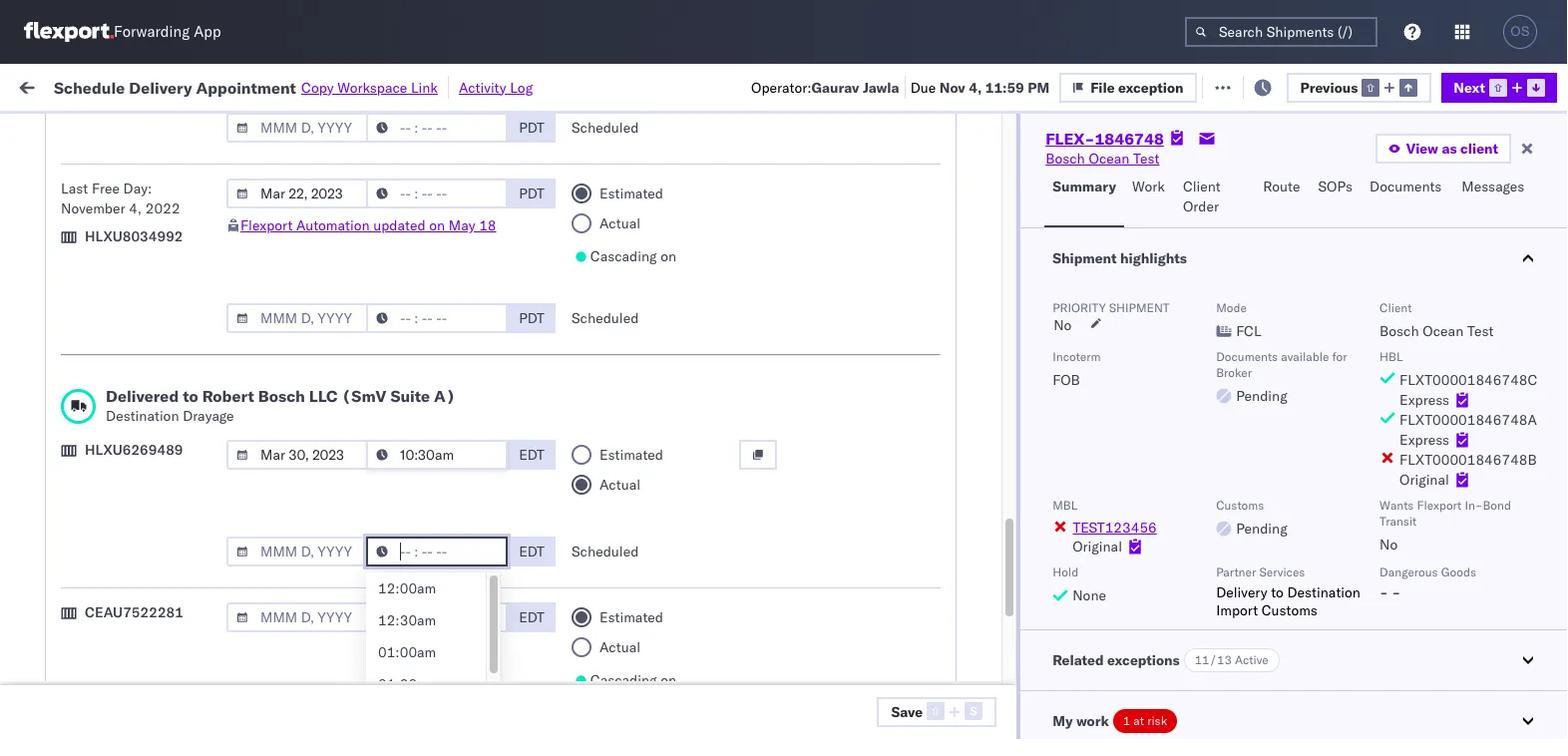 Task type: describe. For each thing, give the bounding box(es) containing it.
flex- down incoterm
[[1056, 376, 1099, 394]]

uetu5238478 for 4:00 pm pst, dec 23, 2022
[[1290, 551, 1388, 569]]

clearance for 11:00 pm pst, nov 8, 2022
[[155, 409, 219, 427]]

incoterm
[[1053, 349, 1101, 364]]

container
[[1184, 163, 1237, 178]]

schedule delivery appointment button for flex-1889466
[[46, 506, 245, 527]]

hlxu8034992 down the documents button on the top of the page
[[1396, 244, 1493, 261]]

2 schedule pickup from los angeles, ca link from the top
[[46, 320, 283, 360]]

bosch ocean test for 6:00 am pst, dec 24, 2022
[[695, 595, 809, 613]]

mbl
[[1053, 498, 1078, 513]]

schedule pickup from los angeles, ca button for maeu97
[[46, 627, 283, 669]]

hlxu8034992 up 'flxt00001846748a' at the bottom of page
[[1396, 375, 1493, 393]]

mbl/maw
[[1517, 155, 1568, 186]]

1889466 for 4:00 pm pst, dec 23, 2022
[[1099, 551, 1160, 569]]

schedule delivery appointment button for flex-1846748
[[46, 242, 245, 264]]

1 -- : -- -- text field from the top
[[366, 113, 508, 143]]

maeu94
[[1517, 683, 1568, 701]]

partner
[[1217, 565, 1257, 580]]

view as client button
[[1376, 134, 1512, 164]]

flex- up 'flex id' 'button'
[[1046, 129, 1095, 149]]

angeles, inside confirm pickup from los angeles, ca
[[206, 540, 261, 558]]

pdt, for 5th schedule pickup from los angeles, ca "link" from the bottom of the page
[[389, 288, 421, 306]]

2 estimated from the top
[[600, 446, 664, 464]]

2 lhuu7894563, uetu5238478 from the top
[[1184, 507, 1388, 525]]

test123 for 11:00 pm pst, nov 8, 2022
[[1517, 420, 1568, 438]]

2 -- : -- -- text field from the top
[[366, 179, 508, 209]]

shipment highlights button
[[1021, 229, 1568, 288]]

pst, for 11:59 pm pst, jan 12, 2023
[[389, 639, 420, 657]]

flexport automation updated on may 18 button
[[241, 217, 497, 235]]

los for maeu97's schedule pickup from los angeles, ca "link"
[[188, 628, 211, 646]]

1 schedule pickup from los angeles, ca from the top
[[46, 277, 269, 315]]

1846748 for 2nd schedule pickup from los angeles, ca "link" from the top of the page
[[1099, 332, 1160, 350]]

pm for confirm pickup from los angeles, ca link
[[355, 551, 377, 569]]

route button
[[1256, 169, 1311, 228]]

los for schedule pickup from los angeles, ca "link" related to test123
[[188, 365, 211, 383]]

5 ceau7522281, from the top
[[1184, 419, 1286, 437]]

schedule pickup from los angeles, ca link for test123
[[46, 364, 283, 404]]

in-
[[1466, 498, 1484, 513]]

01:00am
[[378, 644, 436, 662]]

1 vertical spatial my work
[[1053, 713, 1110, 731]]

1 horizontal spatial original
[[1400, 471, 1450, 489]]

760 at risk
[[368, 77, 437, 95]]

schedule for schedule pickup from los angeles, ca button associated with test123
[[46, 365, 105, 383]]

dangerous goods - -
[[1380, 565, 1477, 602]]

Search Shipments (/) text field
[[1186, 17, 1378, 47]]

1 vertical spatial work
[[1133, 178, 1166, 196]]

customs down workitem button
[[95, 189, 151, 207]]

8,
[[452, 420, 465, 438]]

1 flex-1889466 from the top
[[1056, 508, 1160, 525]]

save
[[892, 703, 923, 721]]

: for status
[[144, 123, 148, 138]]

ceau7522281, hlxu6269489, hlxu8034992 for 5th schedule pickup from los angeles, ca "link" from the bottom of the page
[[1184, 287, 1493, 305]]

1 mmm d, yyyy text field from the top
[[227, 113, 368, 143]]

to inside partner services delivery to destination import customs
[[1272, 584, 1284, 602]]

schedule for abcdef's schedule pickup from los angeles, ca button
[[46, 453, 105, 471]]

11:59 for abcdef's schedule pickup from los angeles, ca button
[[321, 464, 360, 482]]

: for snoozed
[[464, 123, 467, 138]]

01:30am
[[378, 676, 436, 694]]

mbl/maw button
[[1507, 151, 1568, 187]]

4, up a)
[[454, 332, 467, 350]]

edt for cascading
[[519, 609, 545, 627]]

4, inside last free day: november 4, 2022
[[129, 200, 142, 218]]

205 on track
[[460, 77, 541, 95]]

2 schedule pickup from los angeles, ca button from the top
[[46, 320, 283, 362]]

batch action button
[[1424, 71, 1555, 101]]

2 actual from the top
[[600, 476, 641, 494]]

upload customs clearance documents link for 12:00 am pdt, aug 19, 2022
[[46, 188, 283, 228]]

2 -- : -- -- text field from the top
[[366, 603, 508, 633]]

0 horizontal spatial work
[[57, 72, 109, 100]]

related
[[1053, 652, 1105, 670]]

1 horizontal spatial work
[[1077, 713, 1110, 731]]

11:59 pm pdt, nov 4, 2022 for schedule pickup from los angeles, ca "link" related to test123
[[321, 376, 505, 394]]

1 -- : -- -- text field from the top
[[366, 537, 508, 567]]

1 horizontal spatial file exception
[[1226, 77, 1320, 95]]

last free day: november 4, 2022
[[61, 180, 180, 218]]

(0)
[[325, 77, 351, 95]]

nov left 8,
[[423, 420, 449, 438]]

account
[[927, 683, 980, 701]]

11:59 pm pst, jan 12, 2023
[[321, 639, 509, 657]]

pst, for 8:30 pm pst, jan 23, 2023
[[380, 683, 411, 701]]

flex- down the shipment
[[1056, 288, 1099, 306]]

1 ocean fcl from the top
[[605, 200, 675, 218]]

pdt, left aug
[[390, 200, 422, 218]]

from for schedule pickup from los angeles, ca "link" related to test123
[[155, 365, 185, 383]]

schedule pickup from los angeles, ca for abcdef
[[46, 453, 269, 491]]

flex- down hold
[[1056, 595, 1099, 613]]

1 horizontal spatial -
[[1380, 584, 1389, 602]]

5 ceau7522281, hlxu6269489, hlxu8034992 from the top
[[1184, 419, 1493, 437]]

flex- down related
[[1056, 683, 1099, 701]]

destination inside partner services delivery to destination import customs
[[1288, 584, 1361, 602]]

express for flxt00001846748c
[[1400, 391, 1450, 409]]

5 hlxu6269489, from the top
[[1290, 419, 1392, 437]]

pm right 11:00
[[364, 420, 386, 438]]

workspace
[[338, 78, 407, 96]]

sops
[[1319, 178, 1353, 196]]

ca for maeu97's schedule pickup from los angeles, ca "link"
[[46, 648, 65, 666]]

message
[[269, 77, 325, 95]]

by:
[[72, 122, 91, 140]]

3 schedule delivery appointment from the top
[[46, 682, 245, 700]]

1 test123 from the top
[[1517, 244, 1568, 262]]

documents down delivered on the bottom of the page
[[46, 429, 118, 447]]

bookings test consignee
[[824, 639, 984, 657]]

resize handle column header for deadline
[[501, 155, 525, 740]]

4, down may
[[454, 288, 467, 306]]

customs down delivered on the bottom of the page
[[95, 409, 151, 427]]

import inside partner services delivery to destination import customs
[[1217, 602, 1259, 620]]

client order button
[[1176, 169, 1256, 228]]

documents inside documents available for broker
[[1217, 349, 1279, 364]]

delivered
[[106, 386, 179, 406]]

lagerfeld
[[1025, 683, 1084, 701]]

0 horizontal spatial exception
[[1119, 78, 1184, 96]]

container numbers
[[1184, 163, 1290, 178]]

bosch ocean test link
[[1046, 149, 1160, 169]]

9 ocean fcl from the top
[[605, 683, 675, 701]]

pickup for fourth schedule pickup from los angeles, ca button from the bottom of the page
[[109, 321, 152, 339]]

next
[[1455, 78, 1486, 96]]

appointment for schedule delivery appointment button associated with flex-1846748
[[163, 243, 245, 261]]

flex-1846748 for schedule pickup from los angeles, ca "link" related to test123
[[1056, 376, 1160, 394]]

priority
[[1053, 300, 1107, 315]]

client for client order
[[1184, 178, 1221, 196]]

nov for 5th schedule pickup from los angeles, ca "link" from the bottom of the page
[[424, 288, 450, 306]]

0 vertical spatial my
[[20, 72, 52, 100]]

2 mmm d, yyyy text field from the top
[[227, 179, 368, 209]]

actual for edt
[[600, 639, 641, 657]]

0 horizontal spatial file exception
[[1091, 78, 1184, 96]]

mode inside the mode 'button'
[[605, 163, 636, 178]]

3 schedule delivery appointment button from the top
[[46, 681, 245, 703]]

flexport automation updated on may 18
[[241, 217, 497, 235]]

23, for 2023
[[440, 683, 462, 701]]

express for flxt00001846748a
[[1400, 431, 1450, 449]]

los for 5th schedule pickup from los angeles, ca "link" from the bottom of the page
[[188, 277, 211, 295]]

id
[[1050, 163, 1062, 178]]

robert
[[202, 386, 254, 406]]

flex-1893174
[[1056, 639, 1160, 657]]

Search Work text field
[[896, 71, 1114, 101]]

fob
[[1053, 371, 1081, 389]]

schedule delivery appointment for flex-1846748
[[46, 243, 245, 261]]

2022 inside last free day: november 4, 2022
[[146, 200, 180, 218]]

upload for 11:00 pm pst, nov 8, 2022
[[46, 409, 91, 427]]

test123456 button
[[1073, 519, 1158, 537]]

2022 for 5th schedule pickup from los angeles, ca "link" from the bottom of the page
[[470, 288, 505, 306]]

day:
[[123, 180, 152, 198]]

uetu5238478 for 11:59 pm pst, dec 13, 2022
[[1290, 463, 1388, 481]]

client name
[[695, 163, 762, 178]]

test123 for 11:59 pm pdt, nov 4, 2022
[[1517, 376, 1568, 394]]

scheduled for pdt
[[572, 309, 639, 327]]

filtered by:
[[20, 122, 91, 140]]

operator: gaurav jawla
[[752, 78, 900, 96]]

11:59 for fifth schedule pickup from los angeles, ca button from the bottom
[[321, 288, 360, 306]]

automation
[[296, 217, 370, 235]]

os
[[1511, 24, 1531, 39]]

ceau7522281, for 5th schedule pickup from los angeles, ca "link" from the bottom of the page
[[1184, 287, 1286, 305]]

19,
[[455, 200, 477, 218]]

log
[[510, 78, 533, 96]]

schedule pickup from los angeles, ca button for abcdef
[[46, 452, 283, 494]]

hlxu8034992 down last free day: november 4, 2022
[[85, 228, 183, 246]]

(smv
[[342, 386, 387, 406]]

november
[[61, 200, 125, 218]]

1 ceau7522281, hlxu6269489, hlxu8034992 from the top
[[1184, 244, 1493, 261]]

consignee button
[[814, 159, 994, 179]]

import work
[[170, 77, 253, 95]]

los for abcdef schedule pickup from los angeles, ca "link"
[[188, 453, 211, 471]]

11:59 right due
[[986, 78, 1025, 96]]

integration test account - karl lagerfeld
[[824, 683, 1084, 701]]

jan for 12,
[[423, 639, 445, 657]]

dec for 13,
[[423, 464, 449, 482]]

lhuu7894563, uetu5238478 for 4:00 pm pst, dec 23, 2022
[[1184, 551, 1388, 569]]

numbers
[[1240, 163, 1290, 178]]

pst, for 6:00 am pst, dec 24, 2022
[[382, 595, 412, 613]]

destination inside delivered to robert bosch llc (smv suite a) destination drayage
[[106, 407, 179, 425]]

schedule for schedule delivery appointment button associated with flex-1846748
[[46, 243, 105, 261]]

11:00 pm pst, nov 8, 2022
[[321, 420, 504, 438]]

flex- up priority
[[1056, 244, 1099, 262]]

work button
[[1125, 169, 1176, 228]]

1 scheduled from the top
[[572, 119, 639, 137]]

bosch inside delivered to robert bosch llc (smv suite a) destination drayage
[[258, 386, 305, 406]]

action
[[1498, 77, 1542, 95]]

risk for 1 at risk
[[1148, 714, 1168, 729]]

jawla
[[863, 78, 900, 96]]

1 schedule pickup from los angeles, ca link from the top
[[46, 276, 283, 316]]

name
[[730, 163, 762, 178]]

flex- down priority
[[1056, 332, 1099, 350]]

forwarding
[[114, 22, 190, 41]]

schedule for fourth schedule pickup from los angeles, ca button from the bottom of the page
[[46, 321, 105, 339]]

pm for abcdef schedule pickup from los angeles, ca "link"
[[364, 464, 386, 482]]

ocean fcl for schedule pickup from los angeles, ca button corresponding to maeu97
[[605, 639, 675, 657]]

0 horizontal spatial no
[[472, 123, 488, 138]]

pickup for abcdef's schedule pickup from los angeles, ca button
[[109, 453, 152, 471]]

schedule for 1st schedule delivery appointment button from the bottom of the page
[[46, 682, 105, 700]]

test inside bosch ocean test link
[[1134, 150, 1160, 168]]

from for maeu97's schedule pickup from los angeles, ca "link"
[[155, 628, 185, 646]]

2022 for abcdef schedule pickup from los angeles, ca "link"
[[478, 464, 512, 482]]

24,
[[445, 595, 467, 613]]

2 edt from the top
[[519, 543, 545, 561]]

los for confirm pickup from los angeles, ca link
[[180, 540, 202, 558]]

schedule for schedule pickup from los angeles, ca button corresponding to maeu97
[[46, 628, 105, 646]]

4:00
[[321, 551, 352, 569]]

0 vertical spatial my work
[[20, 72, 109, 100]]

gvcu5265864
[[1184, 683, 1282, 701]]

lhuu7894563, for 4:00 pm pst, dec 23, 2022
[[1184, 551, 1287, 569]]

1 horizontal spatial my
[[1053, 713, 1073, 731]]

hlxu8034992 up flxt00001846748c
[[1396, 331, 1493, 349]]

2 schedule pickup from los angeles, ca from the top
[[46, 321, 269, 359]]

free
[[92, 180, 120, 198]]

hlxu8034992 up flxt00001846748b
[[1396, 419, 1493, 437]]

flex- up hold
[[1056, 508, 1099, 525]]

estimated for pdt
[[600, 185, 664, 203]]

3 mmm d, yyyy text field from the top
[[227, 537, 368, 567]]

list box containing 12:00am
[[366, 573, 486, 740]]

0 horizontal spatial file
[[1091, 78, 1115, 96]]

4 -- : -- -- text field from the top
[[366, 440, 508, 470]]

clearance for 12:00 am pdt, aug 19, 2022
[[155, 189, 219, 207]]

deadline
[[321, 163, 370, 178]]

route
[[1264, 178, 1301, 196]]

pm for schedule pickup from los angeles, ca "link" related to test123
[[364, 376, 386, 394]]

pending for customs
[[1237, 520, 1288, 538]]

track
[[509, 77, 541, 95]]

from for 5th schedule pickup from los angeles, ca "link" from the bottom of the page
[[155, 277, 185, 295]]

app
[[194, 22, 221, 41]]

delivery for confirm delivery button
[[101, 594, 152, 612]]

pm for 2nd schedule pickup from los angeles, ca "link" from the top of the page
[[364, 332, 386, 350]]

exceptions
[[1108, 652, 1180, 670]]

wants flexport in-bond transit no
[[1380, 498, 1512, 554]]

am for pdt,
[[364, 200, 387, 218]]

at for 1
[[1134, 714, 1145, 729]]

schedule for fifth schedule pickup from los angeles, ca button from the bottom
[[46, 277, 105, 295]]

suite
[[391, 386, 430, 406]]

pst, for 11:00 pm pst, nov 8, 2022
[[389, 420, 420, 438]]

1 hlxu6269489, from the top
[[1290, 244, 1392, 261]]

hlxu8034992 up hbl
[[1396, 287, 1493, 305]]

flex-1846748 up 'flex id' 'button'
[[1046, 129, 1165, 149]]

client
[[1461, 140, 1499, 158]]

documents inside button
[[1370, 178, 1443, 196]]

ocean fcl for confirm pickup from los angeles, ca button
[[605, 551, 675, 569]]

resize handle column header for workitem
[[285, 155, 309, 740]]

save button
[[878, 698, 997, 728]]

none
[[1073, 587, 1107, 605]]

nov right due
[[940, 78, 966, 96]]

cascading on for edt
[[591, 672, 677, 690]]

4, up 8,
[[454, 376, 467, 394]]

flex- up none on the bottom of the page
[[1056, 551, 1099, 569]]

highlights
[[1121, 250, 1188, 267]]



Task type: locate. For each thing, give the bounding box(es) containing it.
1 vertical spatial 11:59 pm pdt, nov 4, 2022
[[321, 332, 505, 350]]

0 horizontal spatial consignee
[[824, 163, 882, 178]]

at left "link"
[[397, 77, 410, 95]]

bosch ocean test for 11:00 pm pst, nov 8, 2022
[[695, 420, 809, 438]]

flex-1846748 for 5th schedule pickup from los angeles, ca "link" from the bottom of the page
[[1056, 288, 1160, 306]]

pm down 11:00 pm pst, nov 8, 2022
[[364, 464, 386, 482]]

pst, for 4:00 pm pst, dec 23, 2022
[[380, 551, 411, 569]]

test123 down messages 'button'
[[1517, 244, 1568, 262]]

23,
[[444, 551, 466, 569], [440, 683, 462, 701]]

lhuu7894563, uetu5238478 for 6:00 am pst, dec 24, 2022
[[1184, 595, 1388, 613]]

2 upload customs clearance documents from the top
[[46, 409, 219, 447]]

1 express from the top
[[1400, 391, 1450, 409]]

schedule pickup from los angeles, ca for maeu97
[[46, 628, 269, 666]]

forwarding app link
[[24, 22, 221, 42]]

documents down "last"
[[46, 209, 118, 227]]

2 vertical spatial scheduled
[[572, 543, 639, 561]]

confirm for confirm pickup from los angeles, ca
[[46, 540, 97, 558]]

destination down the services
[[1288, 584, 1361, 602]]

11:59 up 8:30
[[321, 639, 360, 657]]

activity log button
[[459, 76, 533, 99]]

ca
[[46, 297, 65, 315], [46, 341, 65, 359], [46, 385, 65, 403], [46, 473, 65, 491], [46, 560, 65, 578], [46, 648, 65, 666]]

ceau7522281
[[85, 604, 184, 622]]

0 horizontal spatial risk
[[414, 77, 437, 95]]

2 vertical spatial edt
[[519, 609, 545, 627]]

3 schedule pickup from los angeles, ca button from the top
[[46, 364, 283, 406]]

6 ca from the top
[[46, 648, 65, 666]]

0 vertical spatial confirm
[[46, 540, 97, 558]]

- for dangerous goods - -
[[1393, 584, 1401, 602]]

3 pdt from the top
[[519, 309, 545, 327]]

1893174
[[1099, 639, 1160, 657]]

1889466 up 1893174
[[1099, 595, 1160, 613]]

1 vertical spatial 23,
[[440, 683, 462, 701]]

express up 'flxt00001846748a' at the bottom of page
[[1400, 391, 1450, 409]]

1 vertical spatial am
[[355, 595, 378, 613]]

workitem button
[[12, 159, 289, 179]]

0 vertical spatial schedule delivery appointment button
[[46, 242, 245, 264]]

2 vertical spatial schedule delivery appointment button
[[46, 681, 245, 703]]

3 edt from the top
[[519, 609, 545, 627]]

2 schedule delivery appointment button from the top
[[46, 506, 245, 527]]

ceau7522281, hlxu6269489, hlxu8034992
[[1184, 244, 1493, 261], [1184, 287, 1493, 305], [1184, 331, 1493, 349], [1184, 375, 1493, 393], [1184, 419, 1493, 437]]

flexport left automation
[[241, 217, 293, 235]]

bosch ocean test for 11:59 pm pst, dec 13, 2022
[[695, 464, 809, 482]]

snoozed : no
[[417, 123, 488, 138]]

2 vertical spatial flex-1889466
[[1056, 595, 1160, 613]]

priority shipment
[[1053, 300, 1170, 315]]

1 actual from the top
[[600, 215, 641, 233]]

1 horizontal spatial :
[[464, 123, 467, 138]]

0 vertical spatial upload customs clearance documents link
[[46, 188, 283, 228]]

bosch inside client bosch ocean test incoterm fob
[[1380, 322, 1420, 340]]

ocean fcl for confirm delivery button
[[605, 595, 675, 613]]

1 vertical spatial consignee
[[917, 639, 984, 657]]

estimated for edt
[[600, 609, 664, 627]]

schedule delivery appointment link up confirm pickup from los angeles, ca
[[46, 506, 245, 525]]

0 horizontal spatial -
[[983, 683, 992, 701]]

1 11:59 pm pdt, nov 4, 2022 from the top
[[321, 288, 505, 306]]

for
[[192, 123, 208, 138], [1333, 349, 1348, 364]]

0 vertical spatial at
[[397, 77, 410, 95]]

1 vertical spatial upload customs clearance documents button
[[46, 408, 283, 450]]

schedule delivery appointment button up confirm pickup from los angeles, ca
[[46, 506, 245, 527]]

3 schedule pickup from los angeles, ca from the top
[[46, 365, 269, 403]]

ocean fcl for fifth schedule pickup from los angeles, ca button from the bottom
[[605, 288, 675, 306]]

client left the name
[[695, 163, 727, 178]]

status
[[109, 123, 144, 138]]

1889466 down test123456 button at the bottom
[[1099, 551, 1160, 569]]

may
[[449, 217, 476, 235]]

8 resize handle column header from the left
[[1483, 155, 1507, 740]]

0 vertical spatial flex-1889466
[[1056, 508, 1160, 525]]

consignee
[[824, 163, 882, 178], [917, 639, 984, 657]]

in
[[299, 123, 310, 138]]

blocked,
[[246, 123, 296, 138]]

lhuu7894563, uetu5238478 for 11:59 pm pst, dec 13, 2022
[[1184, 463, 1388, 481]]

1 mmm d, yyyy text field from the top
[[227, 303, 368, 333]]

2 : from the left
[[464, 123, 467, 138]]

exception
[[1254, 77, 1320, 95], [1119, 78, 1184, 96]]

2 vertical spatial dec
[[415, 595, 442, 613]]

no inside wants flexport in-bond transit no
[[1380, 536, 1399, 554]]

flex-1846748 down shipment highlights
[[1056, 288, 1160, 306]]

mmm d, yyyy text field up llc
[[227, 303, 368, 333]]

3 lhuu7894563, uetu5238478 from the top
[[1184, 551, 1388, 569]]

0 vertical spatial 2023
[[474, 639, 509, 657]]

2 vertical spatial no
[[1380, 536, 1399, 554]]

1 vertical spatial import
[[1217, 602, 1259, 620]]

1 horizontal spatial consignee
[[917, 639, 984, 657]]

ocean
[[1089, 150, 1130, 168], [605, 200, 646, 218], [605, 244, 646, 262], [605, 288, 646, 306], [1424, 322, 1464, 340], [605, 332, 646, 350], [738, 420, 779, 438], [605, 464, 646, 482], [738, 464, 779, 482], [605, 551, 646, 569], [605, 595, 646, 613], [738, 595, 779, 613], [868, 595, 908, 613], [605, 639, 646, 657], [605, 683, 646, 701]]

documents up the broker
[[1217, 349, 1279, 364]]

2 resize handle column header from the left
[[501, 155, 525, 740]]

6 resize handle column header from the left
[[990, 155, 1014, 740]]

2 flex-1889466 from the top
[[1056, 551, 1160, 569]]

from for confirm pickup from los angeles, ca link
[[147, 540, 176, 558]]

2 lhuu7894563, from the top
[[1184, 507, 1287, 525]]

1 upload customs clearance documents button from the top
[[46, 188, 283, 230]]

ca for confirm pickup from los angeles, ca link
[[46, 560, 65, 578]]

resize handle column header for flex id
[[1150, 155, 1174, 740]]

customs inside partner services delivery to destination import customs
[[1262, 602, 1318, 620]]

1 edt from the top
[[519, 446, 545, 464]]

upload up hlxu6269489
[[46, 409, 91, 427]]

0 horizontal spatial my work
[[20, 72, 109, 100]]

flex-1889466 down test123456 button at the bottom
[[1056, 551, 1160, 569]]

11:59 pm pdt, nov 4, 2022 down updated
[[321, 288, 505, 306]]

my work up filtered by:
[[20, 72, 109, 100]]

1 vertical spatial schedule delivery appointment
[[46, 507, 245, 524]]

hlxu6269489,
[[1290, 244, 1392, 261], [1290, 287, 1392, 305], [1290, 331, 1392, 349], [1290, 375, 1392, 393], [1290, 419, 1392, 437]]

4, right due
[[969, 78, 982, 96]]

0 vertical spatial mmm d, yyyy text field
[[227, 303, 368, 333]]

summary
[[1053, 178, 1117, 196]]

pickup for confirm pickup from los angeles, ca button
[[101, 540, 144, 558]]

0 vertical spatial no
[[472, 123, 488, 138]]

no down priority
[[1054, 316, 1072, 334]]

2 schedule delivery appointment link from the top
[[46, 506, 245, 525]]

schedule delivery appointment down last free day: november 4, 2022
[[46, 243, 245, 261]]

2 hlxu6269489, from the top
[[1290, 287, 1392, 305]]

1 vertical spatial schedule delivery appointment link
[[46, 506, 245, 525]]

1 horizontal spatial to
[[1272, 584, 1284, 602]]

delivery down partner at the right of the page
[[1217, 584, 1268, 602]]

2 vertical spatial schedule delivery appointment link
[[46, 681, 245, 701]]

ocean inside client bosch ocean test incoterm fob
[[1424, 322, 1464, 340]]

1889466 for 6:00 am pst, dec 24, 2022
[[1099, 595, 1160, 613]]

appointment for 1st schedule delivery appointment button from the bottom of the page
[[163, 682, 245, 700]]

mmm d, yyyy text field for actual
[[227, 440, 368, 470]]

3 mmm d, yyyy text field from the top
[[227, 603, 368, 633]]

11:59 down 11:00
[[321, 464, 360, 482]]

2022 for confirm delivery link
[[470, 595, 505, 613]]

0 vertical spatial upload customs clearance documents
[[46, 189, 219, 227]]

cascading on
[[591, 248, 677, 265], [591, 672, 677, 690]]

1846748 for schedule pickup from los angeles, ca "link" related to test123
[[1099, 376, 1160, 394]]

bookings
[[824, 639, 883, 657]]

test123 up 'flxt00001846748a' at the bottom of page
[[1517, 376, 1568, 394]]

import work button
[[162, 64, 261, 109]]

0 horizontal spatial original
[[1073, 538, 1123, 556]]

11:59 pm pdt, nov 4, 2022 up 11:00 pm pst, nov 8, 2022
[[321, 376, 505, 394]]

1 cascading on from the top
[[591, 248, 677, 265]]

0 vertical spatial consignee
[[824, 163, 882, 178]]

pm up "flex id"
[[1028, 78, 1050, 96]]

9 resize handle column header from the left
[[1517, 155, 1541, 740]]

1 estimated from the top
[[600, 185, 664, 203]]

express
[[1400, 391, 1450, 409], [1400, 431, 1450, 449]]

1 vertical spatial dec
[[414, 551, 441, 569]]

original down test123456 at the bottom right
[[1073, 538, 1123, 556]]

1 vertical spatial scheduled
[[572, 309, 639, 327]]

ocean fcl
[[605, 200, 675, 218], [605, 244, 675, 262], [605, 288, 675, 306], [605, 332, 675, 350], [605, 464, 675, 482], [605, 551, 675, 569], [605, 595, 675, 613], [605, 639, 675, 657], [605, 683, 675, 701]]

1 vertical spatial no
[[1054, 316, 1072, 334]]

1 horizontal spatial exception
[[1254, 77, 1320, 95]]

0 vertical spatial schedule delivery appointment link
[[46, 242, 245, 262]]

1 horizontal spatial for
[[1333, 349, 1348, 364]]

0 horizontal spatial destination
[[106, 407, 179, 425]]

1 clearance from the top
[[155, 189, 219, 207]]

schedule delivery appointment link down ceau7522281
[[46, 681, 245, 701]]

confirm for confirm delivery
[[46, 594, 97, 612]]

customs
[[95, 189, 151, 207], [95, 409, 151, 427], [1217, 498, 1265, 513], [1262, 602, 1318, 620]]

risk for 760 at risk
[[414, 77, 437, 95]]

0 vertical spatial test123
[[1517, 244, 1568, 262]]

consignee up account
[[917, 639, 984, 657]]

0 vertical spatial for
[[192, 123, 208, 138]]

3 1889466 from the top
[[1099, 595, 1160, 613]]

client for client name
[[695, 163, 727, 178]]

pst, down 11:00 pm pst, nov 8, 2022
[[389, 464, 420, 482]]

2023 for 8:30 pm pst, jan 23, 2023
[[465, 683, 500, 701]]

4 schedule pickup from los angeles, ca from the top
[[46, 453, 269, 491]]

0 vertical spatial to
[[183, 386, 198, 406]]

pdt for third -- : -- -- text field from the top
[[519, 309, 545, 327]]

0 vertical spatial -- : -- -- text field
[[366, 537, 508, 567]]

test inside client bosch ocean test incoterm fob
[[1468, 322, 1495, 340]]

1889466
[[1099, 508, 1160, 525], [1099, 551, 1160, 569], [1099, 595, 1160, 613]]

2 vertical spatial 1889466
[[1099, 595, 1160, 613]]

1 horizontal spatial my work
[[1053, 713, 1110, 731]]

upload customs clearance documents for 11:00
[[46, 409, 219, 447]]

2 upload from the top
[[46, 409, 91, 427]]

: down the 205
[[464, 123, 467, 138]]

MMM D, YYYY text field
[[227, 113, 368, 143], [227, 179, 368, 209], [227, 537, 368, 567]]

12:00
[[321, 200, 360, 218]]

3 ocean fcl from the top
[[605, 288, 675, 306]]

1889466 right mbl
[[1099, 508, 1160, 525]]

ca for abcdef schedule pickup from los angeles, ca "link"
[[46, 473, 65, 491]]

pst, down 12:30am at the bottom left of page
[[389, 639, 420, 657]]

jan down 01:00am
[[414, 683, 437, 701]]

client
[[695, 163, 727, 178], [1184, 178, 1221, 196], [1380, 300, 1413, 315]]

for inside documents available for broker
[[1333, 349, 1348, 364]]

1846748 up 'flex id' 'button'
[[1095, 129, 1165, 149]]

list box
[[366, 573, 486, 740]]

1 cascading from the top
[[591, 248, 657, 265]]

1 vertical spatial confirm
[[46, 594, 97, 612]]

-- : -- -- text field up may
[[366, 179, 508, 209]]

message (0)
[[269, 77, 351, 95]]

confirm delivery
[[46, 594, 152, 612]]

schedule delivery appointment up confirm pickup from los angeles, ca
[[46, 507, 245, 524]]

previous
[[1301, 78, 1359, 96]]

delivered to robert bosch llc (smv suite a) destination drayage
[[106, 386, 456, 425]]

1 vertical spatial 1889466
[[1099, 551, 1160, 569]]

delivery up ready
[[129, 77, 192, 97]]

0 vertical spatial express
[[1400, 391, 1450, 409]]

consignee inside consignee button
[[824, 163, 882, 178]]

1 upload customs clearance documents from the top
[[46, 189, 219, 227]]

3 flex-1889466 from the top
[[1056, 595, 1160, 613]]

am
[[364, 200, 387, 218], [355, 595, 378, 613]]

estimated
[[600, 185, 664, 203], [600, 446, 664, 464], [600, 609, 664, 627]]

delivery for schedule delivery appointment button associated with flex-1846748
[[109, 243, 160, 261]]

ceau7522281, for schedule pickup from los angeles, ca "link" related to test123
[[1184, 375, 1286, 393]]

-- : -- -- text field
[[366, 537, 508, 567], [366, 603, 508, 633]]

updated
[[374, 217, 426, 235]]

flex-1846748 down priority shipment
[[1056, 332, 1160, 350]]

1 schedule delivery appointment button from the top
[[46, 242, 245, 264]]

3 resize handle column header from the left
[[571, 155, 595, 740]]

3 ca from the top
[[46, 385, 65, 403]]

client name button
[[685, 159, 794, 179]]

pending
[[1237, 387, 1288, 405], [1237, 520, 1288, 538]]

pm up (smv
[[364, 332, 386, 350]]

schedule pickup from los angeles, ca link for abcdef
[[46, 452, 283, 492]]

11:59 for fourth schedule pickup from los angeles, ca button from the bottom of the page
[[321, 332, 360, 350]]

confirm delivery button
[[46, 593, 152, 615]]

fcl
[[649, 200, 675, 218], [649, 244, 675, 262], [649, 288, 675, 306], [1237, 322, 1262, 340], [649, 332, 675, 350], [649, 464, 675, 482], [649, 551, 675, 569], [649, 595, 675, 613], [649, 639, 675, 657], [649, 683, 675, 701]]

1846748 for 5th schedule pickup from los angeles, ca "link" from the bottom of the page
[[1099, 288, 1160, 306]]

2 vertical spatial 11:59 pm pdt, nov 4, 2022
[[321, 376, 505, 394]]

1 horizontal spatial file
[[1226, 77, 1251, 95]]

1 horizontal spatial at
[[1134, 714, 1145, 729]]

clearance
[[155, 189, 219, 207], [155, 409, 219, 427]]

file exception up the flex-1846748 link
[[1091, 78, 1184, 96]]

2 confirm from the top
[[46, 594, 97, 612]]

1 ca from the top
[[46, 297, 65, 315]]

actions
[[1493, 163, 1534, 178]]

6 ocean fcl from the top
[[605, 551, 675, 569]]

lhuu7894563, down the broker
[[1184, 463, 1287, 481]]

1 pdt from the top
[[519, 119, 545, 137]]

3 ceau7522281, hlxu6269489, hlxu8034992 from the top
[[1184, 331, 1493, 349]]

1 resize handle column header from the left
[[285, 155, 309, 740]]

3 -- : -- -- text field from the top
[[366, 303, 508, 333]]

pst, down the 4:00 pm pst, dec 23, 2022
[[382, 595, 412, 613]]

pdt, up suite
[[389, 332, 421, 350]]

client order
[[1184, 178, 1221, 216]]

mode up the broker
[[1217, 300, 1247, 315]]

from
[[155, 277, 185, 295], [155, 321, 185, 339], [155, 365, 185, 383], [155, 453, 185, 471], [147, 540, 176, 558], [155, 628, 185, 646]]

test
[[1134, 150, 1160, 168], [1468, 322, 1495, 340], [782, 420, 809, 438], [782, 464, 809, 482], [782, 595, 809, 613], [912, 595, 939, 613], [886, 639, 913, 657], [897, 683, 923, 701]]

0 horizontal spatial at
[[397, 77, 410, 95]]

1 horizontal spatial mode
[[1217, 300, 1247, 315]]

5 schedule pickup from los angeles, ca link from the top
[[46, 627, 283, 667]]

0 horizontal spatial import
[[170, 77, 215, 95]]

upload customs clearance documents button for 12:00 am pdt, aug 19, 2022
[[46, 188, 283, 230]]

-- : -- -- text field down 8,
[[366, 440, 508, 470]]

work up status : ready for work, blocked, in progress
[[218, 77, 253, 95]]

flxt00001846748a
[[1400, 411, 1538, 429]]

: left ready
[[144, 123, 148, 138]]

1 vertical spatial original
[[1073, 538, 1123, 556]]

4 uetu5238478 from the top
[[1290, 595, 1388, 613]]

original up wants
[[1400, 471, 1450, 489]]

batch
[[1455, 77, 1495, 95]]

schedule pickup from los angeles, ca link for maeu97
[[46, 627, 283, 667]]

delivery down last free day: november 4, 2022
[[109, 243, 160, 261]]

5 schedule pickup from los angeles, ca button from the top
[[46, 627, 283, 669]]

0 vertical spatial upload customs clearance documents button
[[46, 188, 283, 230]]

2 upload customs clearance documents button from the top
[[46, 408, 283, 450]]

from for 2nd schedule pickup from los angeles, ca "link" from the top of the page
[[155, 321, 185, 339]]

no
[[472, 123, 488, 138], [1054, 316, 1072, 334], [1380, 536, 1399, 554]]

pm down 12:30am at the bottom left of page
[[364, 639, 386, 657]]

1846748 down shipment highlights
[[1099, 288, 1160, 306]]

delivery down ceau7522281
[[109, 682, 160, 700]]

4 ceau7522281, hlxu6269489, hlxu8034992 from the top
[[1184, 375, 1493, 393]]

los for 2nd schedule pickup from los angeles, ca "link" from the top of the page
[[188, 321, 211, 339]]

- for integration test account - karl lagerfeld
[[983, 683, 992, 701]]

0 vertical spatial original
[[1400, 471, 1450, 489]]

11:59 for schedule pickup from los angeles, ca button corresponding to maeu97
[[321, 639, 360, 657]]

mmm d, yyyy text field down 11:00
[[227, 440, 368, 470]]

test123456
[[1073, 519, 1158, 537]]

7 ocean fcl from the top
[[605, 595, 675, 613]]

mmm d, yyyy text field down 4:00
[[227, 603, 368, 633]]

progress
[[313, 123, 363, 138]]

2023 right 12,
[[474, 639, 509, 657]]

0 vertical spatial pending
[[1237, 387, 1288, 405]]

4 schedule pickup from los angeles, ca button from the top
[[46, 452, 283, 494]]

5 ocean fcl from the top
[[605, 464, 675, 482]]

pending up the services
[[1237, 520, 1288, 538]]

am for pst,
[[355, 595, 378, 613]]

pm right 8:30
[[355, 683, 377, 701]]

resize handle column header
[[285, 155, 309, 740], [501, 155, 525, 740], [571, 155, 595, 740], [661, 155, 685, 740], [790, 155, 814, 740], [990, 155, 1014, 740], [1150, 155, 1174, 740], [1483, 155, 1507, 740], [1517, 155, 1541, 740]]

flex-
[[1046, 129, 1095, 149], [1056, 244, 1099, 262], [1056, 288, 1099, 306], [1056, 332, 1099, 350], [1056, 376, 1099, 394], [1056, 508, 1099, 525], [1056, 551, 1099, 569], [1056, 595, 1099, 613], [1056, 639, 1099, 657], [1056, 683, 1099, 701]]

pdt, for 2nd schedule pickup from los angeles, ca "link" from the top of the page
[[389, 332, 421, 350]]

upload customs clearance documents link
[[46, 188, 283, 228], [46, 408, 283, 448]]

23, up the 24,
[[444, 551, 466, 569]]

1 confirm from the top
[[46, 540, 97, 558]]

shipment highlights
[[1053, 250, 1188, 267]]

express up flxt00001846748b
[[1400, 431, 1450, 449]]

1 horizontal spatial flexport
[[1418, 498, 1463, 513]]

1 vertical spatial jan
[[414, 683, 437, 701]]

13,
[[453, 464, 474, 482]]

0 vertical spatial jan
[[423, 639, 445, 657]]

2 mmm d, yyyy text field from the top
[[227, 440, 368, 470]]

clearance down workitem button
[[155, 189, 219, 207]]

5 resize handle column header from the left
[[790, 155, 814, 740]]

nov up 11:00 pm pst, nov 8, 2022
[[424, 376, 450, 394]]

work up by:
[[57, 72, 109, 100]]

schedule pickup from los angeles, ca for test123
[[46, 365, 269, 403]]

ca for 5th schedule pickup from los angeles, ca "link" from the bottom of the page
[[46, 297, 65, 315]]

client inside client bosch ocean test incoterm fob
[[1380, 300, 1413, 315]]

2 ceau7522281, hlxu6269489, hlxu8034992 from the top
[[1184, 287, 1493, 305]]

nov up a)
[[424, 332, 450, 350]]

flex-1846748 up priority shipment
[[1056, 244, 1160, 262]]

flex-1846748 for 2nd schedule pickup from los angeles, ca "link" from the top of the page
[[1056, 332, 1160, 350]]

0 vertical spatial actual
[[600, 215, 641, 233]]

2 schedule delivery appointment from the top
[[46, 507, 245, 524]]

dec for 23,
[[414, 551, 441, 569]]

5 ca from the top
[[46, 560, 65, 578]]

3 schedule delivery appointment link from the top
[[46, 681, 245, 701]]

2 test123 from the top
[[1517, 376, 1568, 394]]

mmm d, yyyy text field down message
[[227, 113, 368, 143]]

flxt00001846748b
[[1400, 451, 1538, 469]]

mmm d, yyyy text field for cascading
[[227, 603, 368, 633]]

flex- up lagerfeld
[[1056, 639, 1099, 657]]

1 schedule delivery appointment from the top
[[46, 243, 245, 261]]

dangerous
[[1380, 565, 1439, 580]]

11/13 active
[[1195, 653, 1269, 668]]

-
[[1380, 584, 1389, 602], [1393, 584, 1401, 602], [983, 683, 992, 701]]

my up filtered
[[20, 72, 52, 100]]

2 upload customs clearance documents link from the top
[[46, 408, 283, 448]]

4 resize handle column header from the left
[[661, 155, 685, 740]]

2 ocean fcl from the top
[[605, 244, 675, 262]]

lhuu7894563, for 11:59 pm pst, dec 13, 2022
[[1184, 463, 1287, 481]]

3 ceau7522281, from the top
[[1184, 331, 1286, 349]]

flex-1889466 for 4:00 pm pst, dec 23, 2022
[[1056, 551, 1160, 569]]

at right 1
[[1134, 714, 1145, 729]]

next button
[[1443, 72, 1558, 102]]

flex-2130387
[[1056, 683, 1160, 701]]

2 ca from the top
[[46, 341, 65, 359]]

MMM D, YYYY text field
[[227, 303, 368, 333], [227, 440, 368, 470], [227, 603, 368, 633]]

no down transit
[[1380, 536, 1399, 554]]

1846748 up shipment
[[1099, 244, 1160, 262]]

import inside button
[[170, 77, 215, 95]]

0 horizontal spatial work
[[218, 77, 253, 95]]

1 horizontal spatial import
[[1217, 602, 1259, 620]]

1 vertical spatial at
[[1134, 714, 1145, 729]]

4, down day:
[[129, 200, 142, 218]]

flexport inside wants flexport in-bond transit no
[[1418, 498, 1463, 513]]

am right '12:00'
[[364, 200, 387, 218]]

flex id
[[1024, 163, 1062, 178]]

0 horizontal spatial :
[[144, 123, 148, 138]]

3 hlxu6269489, from the top
[[1290, 331, 1392, 349]]

order
[[1184, 198, 1220, 216]]

0 vertical spatial cascading on
[[591, 248, 677, 265]]

1 vertical spatial flex-1889466
[[1056, 551, 1160, 569]]

8:30 pm pst, jan 23, 2023
[[321, 683, 500, 701]]

upload down workitem
[[46, 189, 91, 207]]

11:59 pm pst, dec 13, 2022
[[321, 464, 512, 482]]

delivery for schedule delivery appointment button corresponding to flex-1889466
[[109, 507, 160, 524]]

customs up partner at the right of the page
[[1217, 498, 1265, 513]]

4 ocean fcl from the top
[[605, 332, 675, 350]]

flxt00001846748c
[[1400, 371, 1538, 389]]

1 1889466 from the top
[[1099, 508, 1160, 525]]

pickup inside confirm pickup from los angeles, ca
[[101, 540, 144, 558]]

flex-1846748 link
[[1046, 129, 1165, 149]]

file exception down search shipments (/) text field
[[1226, 77, 1320, 95]]

client bosch ocean test incoterm fob
[[1053, 300, 1495, 389]]

23, for 2022
[[444, 551, 466, 569]]

2 cascading from the top
[[591, 672, 657, 690]]

2 horizontal spatial client
[[1380, 300, 1413, 315]]

0 vertical spatial schedule delivery appointment
[[46, 243, 245, 261]]

0 vertical spatial work
[[218, 77, 253, 95]]

pending down the broker
[[1237, 387, 1288, 405]]

status : ready for work, blocked, in progress
[[109, 123, 363, 138]]

0 vertical spatial import
[[170, 77, 215, 95]]

ceau7522281, for 2nd schedule pickup from los angeles, ca "link" from the top of the page
[[1184, 331, 1286, 349]]

cascading on for pdt
[[591, 248, 677, 265]]

1 vertical spatial destination
[[1288, 584, 1361, 602]]

1 vertical spatial mmm d, yyyy text field
[[227, 179, 368, 209]]

schedule delivery appointment link for flex-1846748
[[46, 242, 245, 262]]

1 vertical spatial work
[[1077, 713, 1110, 731]]

cascading for pdt
[[591, 248, 657, 265]]

2 vertical spatial mmm d, yyyy text field
[[227, 603, 368, 633]]

msdu7304509
[[1184, 639, 1285, 657]]

flex-1889466 for 6:00 am pst, dec 24, 2022
[[1056, 595, 1160, 613]]

2 vertical spatial actual
[[600, 639, 641, 657]]

2022 for schedule pickup from los angeles, ca "link" related to test123
[[470, 376, 505, 394]]

pm for maeu97's schedule pickup from los angeles, ca "link"
[[364, 639, 386, 657]]

18
[[479, 217, 497, 235]]

1 pending from the top
[[1237, 387, 1288, 405]]

6:00 am pst, dec 24, 2022
[[321, 595, 505, 613]]

1 vertical spatial to
[[1272, 584, 1284, 602]]

uetu5238478 down the services
[[1290, 595, 1388, 613]]

2 uetu5238478 from the top
[[1290, 507, 1388, 525]]

1 : from the left
[[144, 123, 148, 138]]

view as client
[[1407, 140, 1499, 158]]

delivery inside partner services delivery to destination import customs
[[1217, 584, 1268, 602]]

upload customs clearance documents link down workitem button
[[46, 188, 283, 228]]

due
[[911, 78, 936, 96]]

3 test123 from the top
[[1517, 420, 1568, 438]]

1 schedule pickup from los angeles, ca button from the top
[[46, 276, 283, 318]]

pdt
[[519, 119, 545, 137], [519, 185, 545, 203], [519, 309, 545, 327]]

pst, up 12:00am at bottom
[[380, 551, 411, 569]]

schedule delivery appointment for flex-1889466
[[46, 507, 245, 524]]

pst, for 11:59 pm pst, dec 13, 2022
[[389, 464, 420, 482]]

6:00
[[321, 595, 352, 613]]

-- : -- -- text field
[[366, 113, 508, 143], [366, 179, 508, 209], [366, 303, 508, 333], [366, 440, 508, 470]]

am right 6:00
[[355, 595, 378, 613]]

flexport. image
[[24, 22, 114, 42]]

4 ca from the top
[[46, 473, 65, 491]]

3 11:59 pm pdt, nov 4, 2022 from the top
[[321, 376, 505, 394]]

1 vertical spatial express
[[1400, 431, 1450, 449]]

ceau7522281, hlxu6269489, hlxu8034992 for 2nd schedule pickup from los angeles, ca "link" from the top of the page
[[1184, 331, 1493, 349]]

8 ocean fcl from the top
[[605, 639, 675, 657]]

karl
[[996, 683, 1021, 701]]

nov for 2nd schedule pickup from los angeles, ca "link" from the top of the page
[[424, 332, 450, 350]]

1 vertical spatial cascading
[[591, 672, 657, 690]]

1 uetu5238478 from the top
[[1290, 463, 1388, 481]]

to inside delivered to robert bosch llc (smv suite a) destination drayage
[[183, 386, 198, 406]]

2 vertical spatial test123
[[1517, 420, 1568, 438]]

destination down delivered on the bottom of the page
[[106, 407, 179, 425]]

upload customs clearance documents link down delivered on the bottom of the page
[[46, 408, 283, 448]]

0 vertical spatial pdt
[[519, 119, 545, 137]]

0 horizontal spatial for
[[192, 123, 208, 138]]

1 horizontal spatial client
[[1184, 178, 1221, 196]]

dec
[[423, 464, 449, 482], [414, 551, 441, 569], [415, 595, 442, 613]]

12:30am
[[378, 612, 436, 630]]

1 horizontal spatial destination
[[1288, 584, 1361, 602]]

los inside confirm pickup from los angeles, ca
[[180, 540, 202, 558]]

ca for schedule pickup from los angeles, ca "link" related to test123
[[46, 385, 65, 403]]

ca for 2nd schedule pickup from los angeles, ca "link" from the top of the page
[[46, 341, 65, 359]]

0 vertical spatial 23,
[[444, 551, 466, 569]]

2 vertical spatial estimated
[[600, 609, 664, 627]]

flex-2130387 button
[[1024, 678, 1164, 706], [1024, 678, 1164, 706]]

partner services delivery to destination import customs
[[1217, 565, 1361, 620]]

0 horizontal spatial flexport
[[241, 217, 293, 235]]

confirm inside confirm pickup from los angeles, ca
[[46, 540, 97, 558]]

cascading for edt
[[591, 672, 657, 690]]

2 pdt from the top
[[519, 185, 545, 203]]

flexport left in-
[[1418, 498, 1463, 513]]

1 vertical spatial pdt
[[519, 185, 545, 203]]

0 vertical spatial cascading
[[591, 248, 657, 265]]

1 ceau7522281, from the top
[[1184, 244, 1286, 261]]

pickup for fifth schedule pickup from los angeles, ca button from the bottom
[[109, 277, 152, 295]]

3 uetu5238478 from the top
[[1290, 551, 1388, 569]]

mmm d, yyyy text field up 6:00
[[227, 537, 368, 567]]

from inside confirm pickup from los angeles, ca
[[147, 540, 176, 558]]

flex-1846748 down incoterm
[[1056, 376, 1160, 394]]

ca inside confirm pickup from los angeles, ca
[[46, 560, 65, 578]]

pm for 5th schedule pickup from los angeles, ca "link" from the bottom of the page
[[364, 288, 386, 306]]

appointment for schedule delivery appointment button corresponding to flex-1889466
[[163, 507, 245, 524]]

-- : -- -- text field up 12:00am at bottom
[[366, 537, 508, 567]]

0 horizontal spatial mode
[[605, 163, 636, 178]]

1 schedule delivery appointment link from the top
[[46, 242, 245, 262]]

0 vertical spatial destination
[[106, 407, 179, 425]]

2 scheduled from the top
[[572, 309, 639, 327]]



Task type: vqa. For each thing, say whether or not it's contained in the screenshot.
fourth Schedule Pickup from Los Angeles, CA button from the bottom's "CEAU7522281, HLXU6269489, HLXU8034992"
yes



